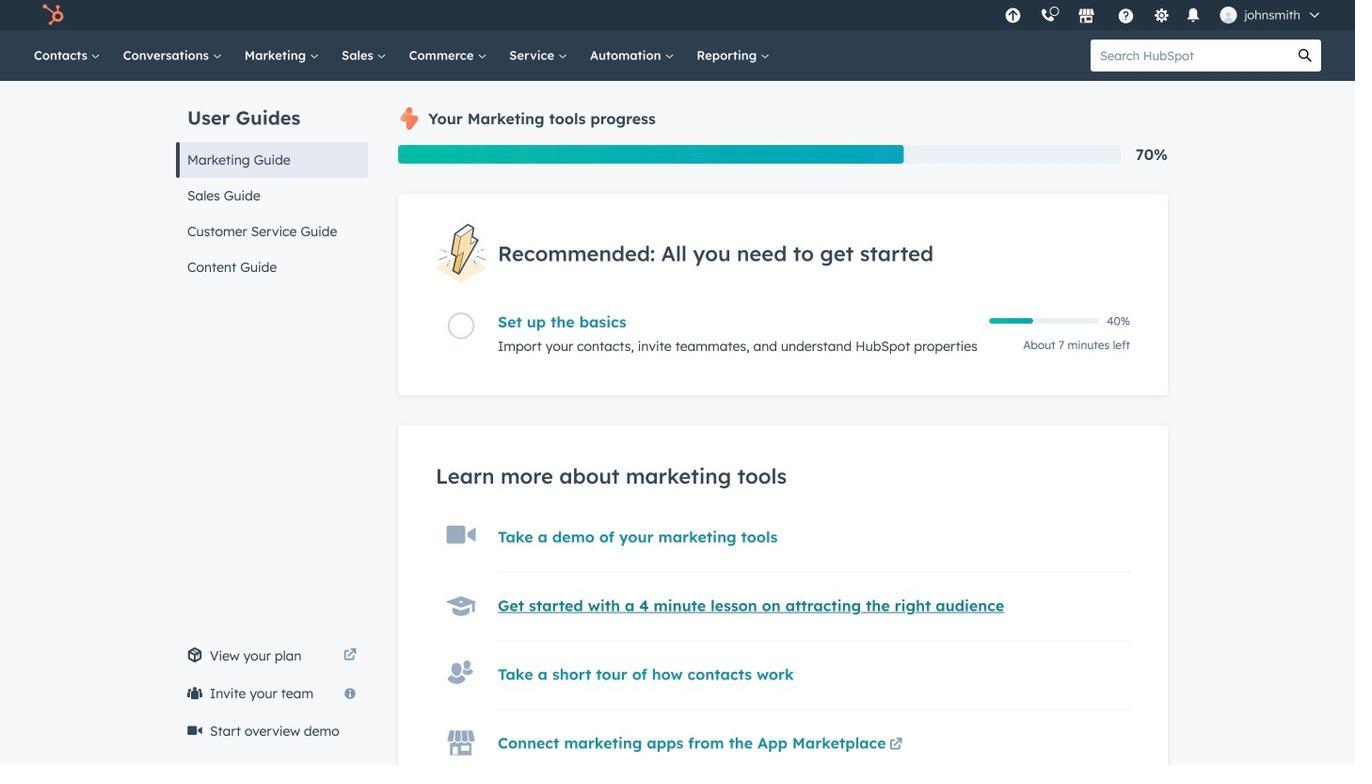 Task type: locate. For each thing, give the bounding box(es) containing it.
link opens in a new window image
[[344, 645, 357, 667]]

marketplaces image
[[1078, 8, 1095, 25]]

user guides element
[[176, 81, 368, 285]]

Search HubSpot search field
[[1091, 40, 1290, 72]]

john smith image
[[1220, 7, 1237, 24]]

progress bar
[[398, 145, 904, 164]]

menu
[[995, 0, 1333, 30]]

link opens in a new window image
[[344, 650, 357, 663], [890, 735, 903, 757], [890, 739, 903, 752]]

[object object] complete progress bar
[[989, 318, 1034, 324]]



Task type: vqa. For each thing, say whether or not it's contained in the screenshot.
WANT TO SEE YOUR TASKS ON YOUR GOOGLE OR OUTLOOK CALENDAR? ALERT
no



